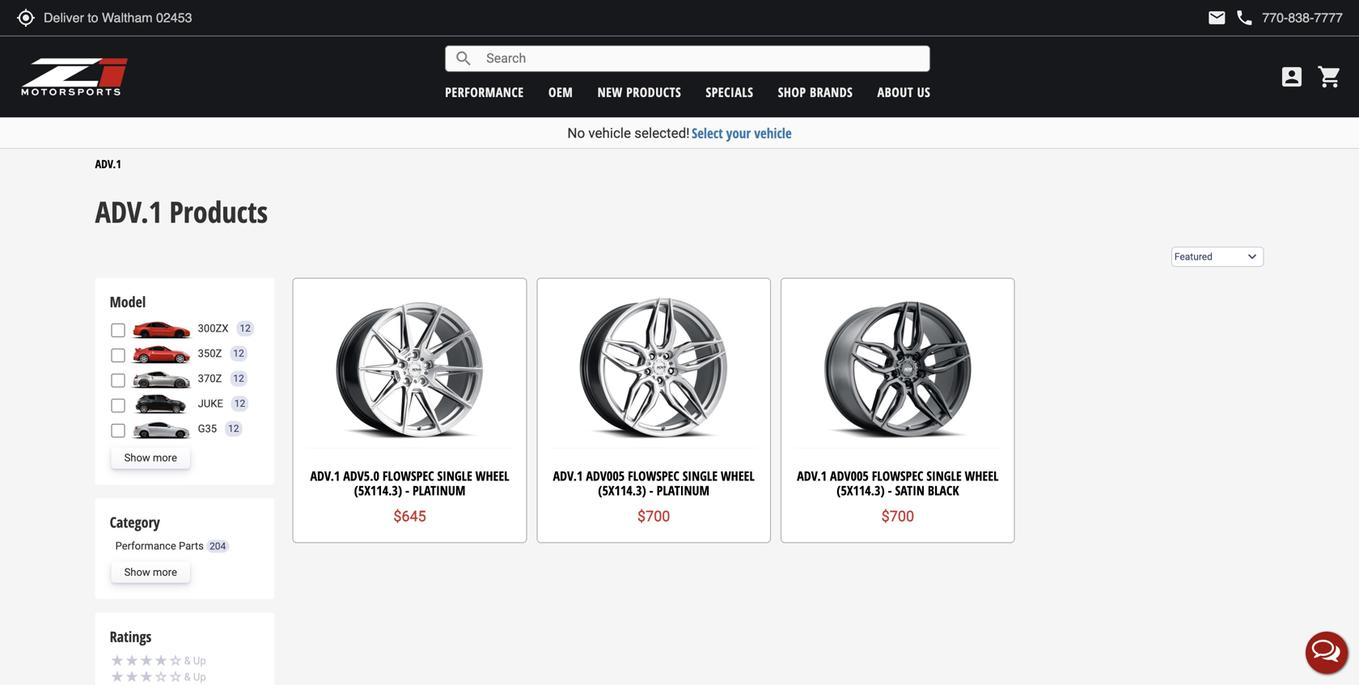 Task type: locate. For each thing, give the bounding box(es) containing it.
1 up from the top
[[193, 655, 206, 667]]

1 wheel from the left
[[476, 468, 510, 485]]

infiniti g35 coupe sedan v35 v36 skyline 2003 2004 2005 2006 2007 2008 3.5l vq35de revup rev up vq35hr z1 motorsports image
[[129, 419, 194, 440]]

new products
[[598, 83, 682, 101]]

adv.1 adv005 flowspec single wheel (5x114.3) - satin black
[[797, 468, 999, 499]]

products
[[627, 83, 682, 101]]

1 show from the top
[[124, 452, 150, 464]]

adv.1 adv5.0 flowspec single wheel (5x114.3) - platinum
[[310, 468, 510, 499]]

12 for 300zx
[[240, 323, 251, 334]]

1 horizontal spatial adv005
[[830, 468, 869, 485]]

account_box link
[[1276, 64, 1310, 90]]

select
[[692, 124, 723, 142]]

adv.1 inside adv.1 adv005 flowspec single wheel (5x114.3) - satin black
[[797, 468, 827, 485]]

mail
[[1208, 8, 1227, 28]]

0 horizontal spatial $700
[[638, 508, 671, 525]]

parts
[[179, 540, 204, 552]]

None checkbox
[[111, 349, 125, 362]]

1 horizontal spatial (5x114.3)
[[598, 482, 646, 499]]

3 single from the left
[[927, 468, 962, 485]]

account_box
[[1280, 64, 1306, 90]]

12 right 350z
[[233, 348, 244, 360]]

oem link
[[549, 83, 573, 101]]

flowspec inside adv.1 adv005 flowspec single wheel (5x114.3) - platinum
[[628, 468, 680, 485]]

show more down the infiniti g35 coupe sedan v35 v36 skyline 2003 2004 2005 2006 2007 2008 3.5l vq35de revup rev up vq35hr z1 motorsports image at the left of page
[[124, 452, 177, 464]]

2 - from the left
[[650, 482, 654, 499]]

1 flowspec from the left
[[383, 468, 434, 485]]

adv005 inside adv.1 adv005 flowspec single wheel (5x114.3) - satin black
[[830, 468, 869, 485]]

2 horizontal spatial -
[[888, 482, 892, 499]]

2 flowspec from the left
[[628, 468, 680, 485]]

up for 3 & up element
[[193, 671, 206, 684]]

adv005 for satin
[[830, 468, 869, 485]]

1 vertical spatial & up
[[184, 671, 206, 684]]

wheel inside adv.1 adv005 flowspec single wheel (5x114.3) - satin black
[[965, 468, 999, 485]]

(5x114.3) inside adv.1 adv5.0 flowspec single wheel (5x114.3) - platinum
[[354, 482, 402, 499]]

no
[[568, 125, 585, 141]]

1 horizontal spatial platinum
[[657, 482, 710, 499]]

adv005
[[586, 468, 625, 485], [830, 468, 869, 485]]

wheel for adv.1 adv005 flowspec single wheel (5x114.3) - platinum
[[721, 468, 755, 485]]

flowspec for adv.1 adv005 flowspec single wheel (5x114.3) - platinum
[[628, 468, 680, 485]]

adv.1 inside adv.1 adv005 flowspec single wheel (5x114.3) - platinum
[[553, 468, 583, 485]]

None checkbox
[[111, 324, 125, 337], [111, 374, 125, 388], [111, 399, 125, 413], [111, 424, 125, 438], [111, 324, 125, 337], [111, 374, 125, 388], [111, 399, 125, 413], [111, 424, 125, 438]]

& up inside 3 & up element
[[184, 671, 206, 684]]

wheel inside adv.1 adv5.0 flowspec single wheel (5x114.3) - platinum
[[476, 468, 510, 485]]

$700 down adv.1 adv005 flowspec single wheel (5x114.3) - platinum at bottom
[[638, 508, 671, 525]]

- inside adv.1 adv005 flowspec single wheel (5x114.3) - satin black
[[888, 482, 892, 499]]

2 (5x114.3) from the left
[[598, 482, 646, 499]]

z1 motorsports logo image
[[20, 57, 129, 97]]

more down the infiniti g35 coupe sedan v35 v36 skyline 2003 2004 2005 2006 2007 2008 3.5l vq35de revup rev up vq35hr z1 motorsports image at the left of page
[[153, 452, 177, 464]]

platinum inside adv.1 adv005 flowspec single wheel (5x114.3) - platinum
[[657, 482, 710, 499]]

show more down performance
[[124, 566, 177, 579]]

2 horizontal spatial single
[[927, 468, 962, 485]]

2 wheel from the left
[[721, 468, 755, 485]]

0 horizontal spatial flowspec
[[383, 468, 434, 485]]

2 horizontal spatial wheel
[[965, 468, 999, 485]]

nissan 300zx z32 1990 1991 1992 1993 1994 1995 1996 vg30dett vg30de twin turbo non turbo z1 motorsports image
[[129, 318, 194, 339]]

more for category
[[153, 566, 177, 579]]

about
[[878, 83, 914, 101]]

3 wheel from the left
[[965, 468, 999, 485]]

phone link
[[1235, 8, 1344, 28]]

flowspec inside adv.1 adv005 flowspec single wheel (5x114.3) - satin black
[[872, 468, 924, 485]]

show down performance
[[124, 566, 150, 579]]

& up 3 & up element
[[184, 655, 191, 667]]

2 horizontal spatial flowspec
[[872, 468, 924, 485]]

adv.1 products
[[95, 192, 268, 231]]

adv005 inside adv.1 adv005 flowspec single wheel (5x114.3) - platinum
[[586, 468, 625, 485]]

- for adv.1 adv005 flowspec single wheel (5x114.3) - satin black
[[888, 482, 892, 499]]

3 flowspec from the left
[[872, 468, 924, 485]]

1 horizontal spatial -
[[650, 482, 654, 499]]

2 platinum from the left
[[657, 482, 710, 499]]

single for adv.1 adv5.0 flowspec single wheel (5x114.3) - platinum
[[437, 468, 473, 485]]

0 vertical spatial show more button
[[111, 448, 190, 469]]

vehicle right your
[[755, 124, 792, 142]]

0 horizontal spatial vehicle
[[589, 125, 631, 141]]

12 right 300zx at left top
[[240, 323, 251, 334]]

2 more from the top
[[153, 566, 177, 579]]

1 & from the top
[[184, 655, 191, 667]]

category
[[110, 513, 160, 533]]

0 horizontal spatial adv005
[[586, 468, 625, 485]]

0 horizontal spatial single
[[437, 468, 473, 485]]

oem
[[549, 83, 573, 101]]

1 $700 from the left
[[638, 508, 671, 525]]

vehicle
[[755, 124, 792, 142], [589, 125, 631, 141]]

1 show more button from the top
[[111, 448, 190, 469]]

$700
[[638, 508, 671, 525], [882, 508, 915, 525]]

performance link
[[445, 83, 524, 101]]

show for category
[[124, 566, 150, 579]]

(5x114.3) inside adv.1 adv005 flowspec single wheel (5x114.3) - satin black
[[837, 482, 885, 499]]

1 single from the left
[[437, 468, 473, 485]]

(5x114.3)
[[354, 482, 402, 499], [598, 482, 646, 499], [837, 482, 885, 499]]

more down performance
[[153, 566, 177, 579]]

show more button
[[111, 448, 190, 469], [111, 562, 190, 583]]

12 for 350z
[[233, 348, 244, 360]]

0 horizontal spatial platinum
[[413, 482, 466, 499]]

1 more from the top
[[153, 452, 177, 464]]

wheel for adv.1 adv005 flowspec single wheel (5x114.3) - satin black
[[965, 468, 999, 485]]

2 adv005 from the left
[[830, 468, 869, 485]]

12 right g35 at bottom
[[228, 423, 239, 435]]

1 & up from the top
[[184, 655, 206, 667]]

mail phone
[[1208, 8, 1255, 28]]

show more button for category
[[111, 562, 190, 583]]

1 horizontal spatial flowspec
[[628, 468, 680, 485]]

12 right juke
[[235, 398, 245, 410]]

flowspec inside adv.1 adv5.0 flowspec single wheel (5x114.3) - platinum
[[383, 468, 434, 485]]

2 show more from the top
[[124, 566, 177, 579]]

$700 down satin
[[882, 508, 915, 525]]

204
[[210, 541, 226, 552]]

& up
[[184, 655, 206, 667], [184, 671, 206, 684]]

0 vertical spatial & up
[[184, 655, 206, 667]]

vehicle right no
[[589, 125, 631, 141]]

select your vehicle link
[[692, 124, 792, 142]]

& up for 3 & up element
[[184, 671, 206, 684]]

search
[[454, 49, 474, 68]]

(5x114.3) for adv.1 adv005 flowspec single wheel (5x114.3) - platinum
[[598, 482, 646, 499]]

brands
[[810, 83, 853, 101]]

single inside adv.1 adv005 flowspec single wheel (5x114.3) - platinum
[[683, 468, 718, 485]]

0 vertical spatial up
[[193, 655, 206, 667]]

2 horizontal spatial (5x114.3)
[[837, 482, 885, 499]]

3 - from the left
[[888, 482, 892, 499]]

0 horizontal spatial -
[[406, 482, 410, 499]]

wheel inside adv.1 adv005 flowspec single wheel (5x114.3) - platinum
[[721, 468, 755, 485]]

12
[[240, 323, 251, 334], [233, 348, 244, 360], [233, 373, 244, 385], [235, 398, 245, 410], [228, 423, 239, 435]]

show more button down the infiniti g35 coupe sedan v35 v36 skyline 2003 2004 2005 2006 2007 2008 3.5l vq35de revup rev up vq35hr z1 motorsports image at the left of page
[[111, 448, 190, 469]]

1 vertical spatial show
[[124, 566, 150, 579]]

show
[[124, 452, 150, 464], [124, 566, 150, 579]]

12 for g35
[[228, 423, 239, 435]]

1 horizontal spatial $700
[[882, 508, 915, 525]]

specials link
[[706, 83, 754, 101]]

2 show from the top
[[124, 566, 150, 579]]

adv.1 adv005 flowspec single wheel (5x114.3) - platinum
[[553, 468, 755, 499]]

show for model
[[124, 452, 150, 464]]

adv.1 inside adv.1 adv5.0 flowspec single wheel (5x114.3) - platinum
[[310, 468, 340, 485]]

&
[[184, 655, 191, 667], [184, 671, 191, 684]]

single inside adv.1 adv5.0 flowspec single wheel (5x114.3) - platinum
[[437, 468, 473, 485]]

0 horizontal spatial wheel
[[476, 468, 510, 485]]

- inside adv.1 adv005 flowspec single wheel (5x114.3) - platinum
[[650, 482, 654, 499]]

adv005 for platinum
[[586, 468, 625, 485]]

& up inside 4 & up element
[[184, 655, 206, 667]]

2 & up from the top
[[184, 671, 206, 684]]

shop
[[778, 83, 807, 101]]

12 for juke
[[235, 398, 245, 410]]

0 vertical spatial more
[[153, 452, 177, 464]]

new
[[598, 83, 623, 101]]

1 show more from the top
[[124, 452, 177, 464]]

1 horizontal spatial vehicle
[[755, 124, 792, 142]]

wheel
[[476, 468, 510, 485], [721, 468, 755, 485], [965, 468, 999, 485]]

single
[[437, 468, 473, 485], [683, 468, 718, 485], [927, 468, 962, 485]]

phone
[[1235, 8, 1255, 28]]

& up down 4 & up element
[[184, 671, 206, 684]]

$700 for platinum
[[638, 508, 671, 525]]

g35
[[198, 423, 217, 435]]

(5x114.3) inside adv.1 adv005 flowspec single wheel (5x114.3) - platinum
[[598, 482, 646, 499]]

2 & from the top
[[184, 671, 191, 684]]

0 vertical spatial show
[[124, 452, 150, 464]]

2 show more button from the top
[[111, 562, 190, 583]]

show more
[[124, 452, 177, 464], [124, 566, 177, 579]]

1 vertical spatial more
[[153, 566, 177, 579]]

1 platinum from the left
[[413, 482, 466, 499]]

12 right 370z at the left
[[233, 373, 244, 385]]

adv5.0
[[343, 468, 380, 485]]

up up 3 & up element
[[193, 655, 206, 667]]

& up up 3 & up element
[[184, 655, 206, 667]]

no vehicle selected! select your vehicle
[[568, 124, 792, 142]]

single for adv.1 adv005 flowspec single wheel (5x114.3) - satin black
[[927, 468, 962, 485]]

adv.1
[[95, 156, 121, 172], [95, 192, 162, 231], [310, 468, 340, 485], [553, 468, 583, 485], [797, 468, 827, 485]]

1 (5x114.3) from the left
[[354, 482, 402, 499]]

specials
[[706, 83, 754, 101]]

up
[[193, 655, 206, 667], [193, 671, 206, 684]]

flowspec for adv.1 adv005 flowspec single wheel (5x114.3) - satin black
[[872, 468, 924, 485]]

- for adv.1 adv5.0 flowspec single wheel (5x114.3) - platinum
[[406, 482, 410, 499]]

& down 4 & up element
[[184, 671, 191, 684]]

1 vertical spatial show more button
[[111, 562, 190, 583]]

show down the infiniti g35 coupe sedan v35 v36 skyline 2003 2004 2005 2006 2007 2008 3.5l vq35de revup rev up vq35hr z1 motorsports image at the left of page
[[124, 452, 150, 464]]

black
[[928, 482, 960, 499]]

products
[[169, 192, 268, 231]]

shopping_cart
[[1318, 64, 1344, 90]]

1 vertical spatial show more
[[124, 566, 177, 579]]

-
[[406, 482, 410, 499], [650, 482, 654, 499], [888, 482, 892, 499]]

1 - from the left
[[406, 482, 410, 499]]

2 $700 from the left
[[882, 508, 915, 525]]

platinum inside adv.1 adv5.0 flowspec single wheel (5x114.3) - platinum
[[413, 482, 466, 499]]

- inside adv.1 adv5.0 flowspec single wheel (5x114.3) - platinum
[[406, 482, 410, 499]]

up down 4 & up element
[[193, 671, 206, 684]]

2 single from the left
[[683, 468, 718, 485]]

nissan juke 2011 2012 2013 2014 2015 2016 2017 vr38dett hr15de mr16ddt hr16de z1 motorsports image
[[129, 394, 194, 415]]

0 horizontal spatial (5x114.3)
[[354, 482, 402, 499]]

platinum
[[413, 482, 466, 499], [657, 482, 710, 499]]

1 adv005 from the left
[[586, 468, 625, 485]]

2 up from the top
[[193, 671, 206, 684]]

show more button down performance
[[111, 562, 190, 583]]

single inside adv.1 adv005 flowspec single wheel (5x114.3) - satin black
[[927, 468, 962, 485]]

1 vertical spatial up
[[193, 671, 206, 684]]

0 vertical spatial show more
[[124, 452, 177, 464]]

0 vertical spatial &
[[184, 655, 191, 667]]

up for 4 & up element
[[193, 655, 206, 667]]

more
[[153, 452, 177, 464], [153, 566, 177, 579]]

platinum for adv5.0
[[413, 482, 466, 499]]

show more for model
[[124, 452, 177, 464]]

1 horizontal spatial wheel
[[721, 468, 755, 485]]

1 horizontal spatial single
[[683, 468, 718, 485]]

nissan 350z z33 2003 2004 2005 2006 2007 2008 2009 vq35de 3.5l revup rev up vq35hr nismo z1 motorsports image
[[129, 343, 194, 364]]

1 vertical spatial &
[[184, 671, 191, 684]]

3 (5x114.3) from the left
[[837, 482, 885, 499]]

flowspec
[[383, 468, 434, 485], [628, 468, 680, 485], [872, 468, 924, 485]]



Task type: describe. For each thing, give the bounding box(es) containing it.
$700 for satin
[[882, 508, 915, 525]]

& for 4 & up element
[[184, 655, 191, 667]]

adv.1 for adv.1 adv5.0 flowspec single wheel (5x114.3) - platinum
[[310, 468, 340, 485]]

new products link
[[598, 83, 682, 101]]

300zx
[[198, 323, 229, 335]]

about us
[[878, 83, 931, 101]]

performance
[[445, 83, 524, 101]]

(5x114.3) for adv.1 adv5.0 flowspec single wheel (5x114.3) - platinum
[[354, 482, 402, 499]]

adv.1 for adv.1 link
[[95, 156, 121, 172]]

vehicle inside no vehicle selected! select your vehicle
[[589, 125, 631, 141]]

adv.1 for adv.1 adv005 flowspec single wheel (5x114.3) - satin black
[[797, 468, 827, 485]]

shopping_cart link
[[1314, 64, 1344, 90]]

juke
[[198, 398, 223, 410]]

adv.1 link
[[95, 156, 121, 172]]

single for adv.1 adv005 flowspec single wheel (5x114.3) - platinum
[[683, 468, 718, 485]]

mail link
[[1208, 8, 1227, 28]]

model
[[110, 292, 146, 312]]

ratings
[[110, 627, 152, 647]]

3 & up element
[[111, 669, 258, 686]]

nissan 370z z34 2009 2010 2011 2012 2013 2014 2015 2016 2017 2018 2019 3.7l vq37vhr vhr nismo z1 motorsports image
[[129, 368, 194, 390]]

wheel for adv.1 adv5.0 flowspec single wheel (5x114.3) - platinum
[[476, 468, 510, 485]]

4 & up element
[[111, 653, 258, 670]]

platinum for adv005
[[657, 482, 710, 499]]

Search search field
[[474, 46, 930, 71]]

show more button for model
[[111, 448, 190, 469]]

selected!
[[635, 125, 690, 141]]

shop brands
[[778, 83, 853, 101]]

shop brands link
[[778, 83, 853, 101]]

- for adv.1 adv005 flowspec single wheel (5x114.3) - platinum
[[650, 482, 654, 499]]

more for model
[[153, 452, 177, 464]]

about us link
[[878, 83, 931, 101]]

your
[[727, 124, 751, 142]]

$645
[[394, 508, 426, 525]]

& up for 4 & up element
[[184, 655, 206, 667]]

(5x114.3) for adv.1 adv005 flowspec single wheel (5x114.3) - satin black
[[837, 482, 885, 499]]

performance
[[115, 540, 176, 552]]

my_location
[[16, 8, 36, 28]]

& for 3 & up element
[[184, 671, 191, 684]]

12 for 370z
[[233, 373, 244, 385]]

350z
[[198, 348, 222, 360]]

370z
[[198, 373, 222, 385]]

adv.1 for adv.1 adv005 flowspec single wheel (5x114.3) - platinum
[[553, 468, 583, 485]]

satin
[[896, 482, 925, 499]]

category performance parts 204
[[110, 513, 226, 552]]

us
[[918, 83, 931, 101]]

show more for category
[[124, 566, 177, 579]]

flowspec for adv.1 adv5.0 flowspec single wheel (5x114.3) - platinum
[[383, 468, 434, 485]]

adv.1 for adv.1 products
[[95, 192, 162, 231]]



Task type: vqa. For each thing, say whether or not it's contained in the screenshot.
OEM link
yes



